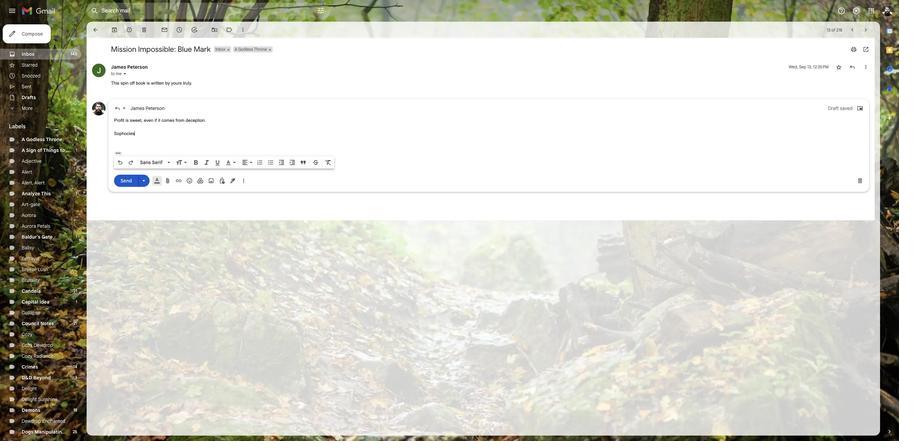 Task type: locate. For each thing, give the bounding box(es) containing it.
0 vertical spatial 21
[[74, 289, 77, 294]]

0 horizontal spatial is
[[126, 118, 129, 123]]

delight down the delight link on the bottom
[[22, 397, 37, 403]]

a
[[235, 47, 237, 52], [22, 136, 25, 143], [22, 147, 25, 153]]

a godless throne down the more icon
[[235, 47, 267, 52]]

0 horizontal spatial a godless throne
[[22, 136, 62, 143]]

0 vertical spatial to
[[111, 71, 115, 76]]

bulleted list ‪(⌘⇧8)‬ image
[[268, 159, 274, 166]]

insert photo image
[[208, 177, 215, 184]]

1 horizontal spatial inbox
[[215, 47, 226, 52]]

dewdrop enchanted
[[22, 418, 65, 424]]

dewdrop
[[34, 342, 53, 348], [22, 418, 41, 424]]

0 horizontal spatial godless
[[26, 136, 45, 143]]

None search field
[[87, 3, 331, 19]]

it
[[158, 118, 160, 123]]

crimes link
[[22, 364, 38, 370]]

0 horizontal spatial throne
[[46, 136, 62, 143]]

newer image
[[850, 26, 856, 33]]

alert up analyze this
[[34, 180, 45, 186]]

cozy
[[22, 332, 32, 338], [22, 342, 32, 348], [22, 353, 32, 359]]

1 cozy from the top
[[22, 332, 32, 338]]

Message Body text field
[[114, 117, 864, 146]]

2 1 from the top
[[76, 191, 77, 196]]

21
[[74, 289, 77, 294], [74, 321, 77, 326]]

1 vertical spatial godless
[[26, 136, 45, 143]]

1 vertical spatial a
[[22, 136, 25, 143]]

inbox right mark
[[215, 47, 226, 52]]

cozy radiance
[[22, 353, 53, 359]]

godless inside a godless throne button
[[238, 47, 253, 52]]

a godless throne down labels "heading"
[[22, 136, 62, 143]]

a godless throne for a godless throne link
[[22, 136, 62, 143]]

0 vertical spatial dewdrop
[[34, 342, 53, 348]]

demons link
[[22, 407, 40, 413]]

this left spin in the top of the page
[[111, 81, 119, 86]]

1 vertical spatial is
[[126, 118, 129, 123]]

Not starred checkbox
[[836, 64, 843, 70]]

of right 13
[[832, 27, 836, 32]]

james peterson up "even"
[[130, 105, 165, 111]]

dewdrop down demons
[[22, 418, 41, 424]]

this right analyze on the left top of page
[[41, 191, 51, 197]]

support image
[[838, 7, 846, 15]]

1 aurora from the top
[[22, 212, 36, 218]]

james up me
[[111, 64, 126, 70]]

1 vertical spatial a godless throne
[[22, 136, 62, 143]]

7
[[75, 95, 77, 100]]

1 vertical spatial of
[[37, 147, 42, 153]]

cozy down cozy 'link' at the bottom
[[22, 342, 32, 348]]

inbox button
[[214, 46, 226, 52]]

petals
[[37, 223, 50, 229]]

inbox inside button
[[215, 47, 226, 52]]

a down labels
[[22, 136, 25, 143]]

a for 1
[[22, 147, 25, 153]]

0 vertical spatial aurora
[[22, 212, 36, 218]]

dewdrop up radiance
[[34, 342, 53, 348]]

a for 4
[[22, 136, 25, 143]]

godless for a godless throne button
[[238, 47, 253, 52]]

1 horizontal spatial godless
[[238, 47, 253, 52]]

insert files using drive image
[[197, 177, 204, 184]]

james up sweet, on the top left of the page
[[130, 105, 145, 111]]

1 1 from the top
[[76, 148, 77, 153]]

is inside message body text field
[[126, 118, 129, 123]]

1 horizontal spatial james
[[130, 105, 145, 111]]

inbox inside labels navigation
[[22, 51, 35, 57]]

alert up 'alert,'
[[22, 169, 32, 175]]

1 vertical spatial throne
[[46, 136, 62, 143]]

1 horizontal spatial throne
[[254, 47, 267, 52]]

2 vertical spatial a
[[22, 147, 25, 153]]

d&d
[[22, 375, 32, 381]]

aurora for aurora petals
[[22, 223, 36, 229]]

snoozed
[[22, 73, 41, 79]]

is
[[147, 81, 150, 86], [126, 118, 129, 123]]

a godless throne button
[[233, 46, 268, 52]]

2 cozy from the top
[[22, 342, 32, 348]]

0 vertical spatial a
[[235, 47, 237, 52]]

1 vertical spatial 21
[[74, 321, 77, 326]]

report spam image
[[126, 26, 133, 33]]

show trimmed content image
[[114, 151, 122, 155]]

inbox up starred
[[22, 51, 35, 57]]

is right book
[[147, 81, 150, 86]]

labels navigation
[[0, 22, 87, 441]]

4 1 from the top
[[76, 299, 77, 304]]

1 vertical spatial james peterson
[[130, 105, 165, 111]]

inbox for inbox button
[[215, 47, 226, 52]]

type of response image
[[114, 105, 121, 112]]

off
[[130, 81, 135, 86]]

serif
[[152, 159, 163, 165]]

profit is sweet, even if it comes from deception.
[[114, 118, 206, 123]]

impossible:
[[138, 45, 176, 54]]

remove formatting ‪(⌘\)‬ image
[[325, 159, 332, 166]]

dewdrop enchanted link
[[22, 418, 65, 424]]

me
[[116, 71, 122, 76]]

settings image
[[853, 7, 861, 15]]

manipulating
[[35, 429, 65, 435]]

enchanted
[[42, 418, 65, 424]]

more options image
[[242, 177, 246, 184]]

deception.
[[186, 118, 206, 123]]

council notes link
[[22, 321, 54, 327]]

1 vertical spatial aurora
[[22, 223, 36, 229]]

0 vertical spatial a godless throne
[[235, 47, 267, 52]]

0 vertical spatial james
[[111, 64, 126, 70]]

peterson up book
[[127, 64, 148, 70]]

labels image
[[226, 26, 233, 33]]

3 1 from the top
[[76, 234, 77, 239]]

1 vertical spatial delight
[[22, 397, 37, 403]]

0 vertical spatial is
[[147, 81, 150, 86]]

idea
[[39, 299, 50, 305]]

throne inside labels navigation
[[46, 136, 62, 143]]

brutality link
[[22, 277, 40, 283]]

yours
[[171, 81, 182, 86]]

capital
[[22, 299, 38, 305]]

2 aurora from the top
[[22, 223, 36, 229]]

1 vertical spatial this
[[41, 191, 51, 197]]

aurora down 'aurora' "link" on the left top of the page
[[22, 223, 36, 229]]

delete image
[[141, 26, 148, 33]]

cozy up crimes "link"
[[22, 353, 32, 359]]

0 vertical spatial this
[[111, 81, 119, 86]]

1 vertical spatial cozy
[[22, 342, 32, 348]]

council notes
[[22, 321, 54, 327]]

0 horizontal spatial this
[[41, 191, 51, 197]]

mark as unread image
[[161, 26, 168, 33]]

0 horizontal spatial alert
[[22, 169, 32, 175]]

alert
[[22, 169, 32, 175], [34, 180, 45, 186]]

spin
[[121, 81, 129, 86]]

to
[[111, 71, 115, 76], [60, 147, 65, 153]]

discard draft ‪(⌘⇧d)‬ image
[[857, 177, 864, 184]]

candela link
[[22, 288, 41, 294]]

cozy down "council"
[[22, 332, 32, 338]]

to me
[[111, 71, 122, 76]]

godless up sign
[[26, 136, 45, 143]]

throne inside a godless throne button
[[254, 47, 267, 52]]

a right inbox button
[[235, 47, 237, 52]]

1 horizontal spatial this
[[111, 81, 119, 86]]

3 cozy from the top
[[22, 353, 32, 359]]

james
[[111, 64, 126, 70], [130, 105, 145, 111]]

betrayal
[[22, 256, 39, 262]]

0 vertical spatial throne
[[254, 47, 267, 52]]

2 vertical spatial cozy
[[22, 353, 32, 359]]

this spin off book is written by yours truly.
[[111, 81, 194, 86]]

drafts link
[[22, 94, 36, 101]]

council
[[22, 321, 39, 327]]

come
[[66, 147, 79, 153]]

delight down d&d at bottom left
[[22, 386, 37, 392]]

more image
[[240, 26, 247, 33]]

gate
[[42, 234, 53, 240]]

peterson
[[127, 64, 148, 70], [146, 105, 165, 111]]

inbox link
[[22, 51, 35, 57]]

of right sign
[[37, 147, 42, 153]]

a godless throne inside labels navigation
[[22, 136, 62, 143]]

peterson up if on the top left
[[146, 105, 165, 111]]

bold ‪(⌘b)‬ image
[[193, 159, 199, 166]]

of inside labels navigation
[[37, 147, 42, 153]]

mission
[[111, 45, 136, 54]]

aurora down 'art-gate' on the left of the page
[[22, 212, 36, 218]]

godless down the more icon
[[238, 47, 253, 52]]

0 vertical spatial james peterson
[[111, 64, 148, 70]]

more button
[[0, 103, 81, 114]]

2 21 from the top
[[74, 321, 77, 326]]

send button
[[114, 175, 139, 187]]

sans serif option
[[139, 159, 166, 166]]

d&d beyond link
[[22, 375, 51, 381]]

1 vertical spatial james
[[130, 105, 145, 111]]

0 horizontal spatial inbox
[[22, 51, 35, 57]]

0 vertical spatial godless
[[238, 47, 253, 52]]

cozy for cozy radiance
[[22, 353, 32, 359]]

show details image
[[123, 72, 127, 76]]

0 horizontal spatial of
[[37, 147, 42, 153]]

alert, alert link
[[22, 180, 45, 186]]

1 horizontal spatial of
[[832, 27, 836, 32]]

13
[[827, 27, 831, 32]]

18
[[73, 408, 77, 413]]

more send options image
[[141, 177, 147, 184]]

0 horizontal spatial to
[[60, 147, 65, 153]]

2 delight from the top
[[22, 397, 37, 403]]

tab list
[[881, 22, 900, 417]]

1 horizontal spatial a godless throne
[[235, 47, 267, 52]]

a left sign
[[22, 147, 25, 153]]

cozy dewdrop link
[[22, 342, 53, 348]]

1 delight from the top
[[22, 386, 37, 392]]

0 vertical spatial delight
[[22, 386, 37, 392]]

crimes
[[22, 364, 38, 370]]

1 vertical spatial alert
[[34, 180, 45, 186]]

james peterson up show details 'image'
[[111, 64, 148, 70]]

insert signature image
[[230, 177, 236, 184]]

delight for delight sunshine
[[22, 397, 37, 403]]

delight link
[[22, 386, 37, 392]]

beyond
[[33, 375, 51, 381]]

blue
[[178, 45, 192, 54]]

0 vertical spatial cozy
[[22, 332, 32, 338]]

ballsy link
[[22, 245, 34, 251]]

wed, sep 13, 12:35 pm
[[790, 64, 829, 69]]

21 for candela
[[74, 289, 77, 294]]

is right the profit
[[126, 118, 129, 123]]

a godless throne inside button
[[235, 47, 267, 52]]

to left come
[[60, 147, 65, 153]]

aurora for 'aurora' "link" on the left top of the page
[[22, 212, 36, 218]]

1 21 from the top
[[74, 289, 77, 294]]

sans
[[140, 159, 151, 165]]

1 horizontal spatial is
[[147, 81, 150, 86]]

throne
[[254, 47, 267, 52], [46, 136, 62, 143]]

add to tasks image
[[191, 26, 198, 33]]

numbered list ‪(⌘⇧7)‬ image
[[257, 159, 263, 166]]

0 vertical spatial peterson
[[127, 64, 148, 70]]

snoozed link
[[22, 73, 41, 79]]

13,
[[808, 64, 813, 69]]

brutality
[[22, 277, 40, 283]]

to left me
[[111, 71, 115, 76]]

12:35 pm
[[814, 64, 829, 69]]

notes
[[40, 321, 54, 327]]

1 vertical spatial to
[[60, 147, 65, 153]]

1 horizontal spatial alert
[[34, 180, 45, 186]]

godless inside labels navigation
[[26, 136, 45, 143]]



Task type: describe. For each thing, give the bounding box(es) containing it.
inbox for inbox "link"
[[22, 51, 35, 57]]

analyze
[[22, 191, 40, 197]]

baldur's gate link
[[22, 234, 53, 240]]

delight sunshine link
[[22, 397, 58, 403]]

even
[[144, 118, 154, 123]]

throne for a godless throne link
[[46, 136, 62, 143]]

collapse
[[22, 310, 40, 316]]

saved
[[841, 105, 853, 111]]

mark
[[194, 45, 211, 54]]

a godless throne link
[[22, 136, 62, 143]]

cozy for cozy dewdrop
[[22, 342, 32, 348]]

quote ‪(⌘⇧9)‬ image
[[300, 159, 307, 166]]

snooze image
[[176, 26, 183, 33]]

insert emoji ‪(⌘⇧2)‬ image
[[186, 177, 193, 184]]

drafts
[[22, 94, 36, 101]]

starred
[[22, 62, 38, 68]]

dogs
[[22, 429, 33, 435]]

underline ‪(⌘u)‬ image
[[214, 159, 221, 166]]

art-gate link
[[22, 201, 40, 208]]

attach files image
[[165, 177, 171, 184]]

wed, sep 13, 12:35 pm cell
[[790, 64, 829, 70]]

0 vertical spatial alert
[[22, 169, 32, 175]]

things
[[43, 147, 59, 153]]

Search mail text field
[[102, 7, 298, 14]]

book
[[136, 81, 145, 86]]

1 for baldur's gate
[[76, 234, 77, 239]]

send
[[121, 178, 132, 184]]

alert link
[[22, 169, 32, 175]]

delight for the delight link on the bottom
[[22, 386, 37, 392]]

gmail image
[[22, 4, 59, 18]]

throne for a godless throne button
[[254, 47, 267, 52]]

sep
[[800, 64, 807, 69]]

older image
[[863, 26, 870, 33]]

0 vertical spatial of
[[832, 27, 836, 32]]

a sign of things to come
[[22, 147, 79, 153]]

wed,
[[790, 64, 799, 69]]

time
[[66, 429, 77, 435]]

profit
[[114, 118, 124, 123]]

search mail image
[[89, 5, 101, 17]]

cozy radiance link
[[22, 353, 53, 359]]

145
[[71, 51, 77, 57]]

ballsy
[[22, 245, 34, 251]]

written
[[151, 81, 164, 86]]

sent link
[[22, 84, 31, 90]]

more
[[22, 105, 33, 111]]

baldur's
[[22, 234, 40, 240]]

from
[[176, 118, 185, 123]]

candela
[[22, 288, 41, 294]]

to inside labels navigation
[[60, 147, 65, 153]]

14
[[73, 364, 77, 369]]

dogs manipulating time link
[[22, 429, 77, 435]]

art-gate
[[22, 201, 40, 208]]

d&d beyond
[[22, 375, 51, 381]]

218
[[837, 27, 843, 32]]

4
[[75, 137, 77, 142]]

breeze lush link
[[22, 267, 48, 273]]

toggle confidential mode image
[[219, 177, 226, 184]]

1 vertical spatial dewdrop
[[22, 418, 41, 424]]

breeze lush
[[22, 267, 48, 273]]

breeze
[[22, 267, 37, 273]]

adjective link
[[22, 158, 42, 164]]

a godless throne for a godless throne button
[[235, 47, 267, 52]]

1 for analyze this
[[76, 191, 77, 196]]

indent more ‪(⌘])‬ image
[[289, 159, 296, 166]]

sent
[[22, 84, 31, 90]]

not starred image
[[836, 64, 843, 70]]

collapse link
[[22, 310, 40, 316]]

draft
[[829, 105, 839, 111]]

lush
[[38, 267, 48, 273]]

compose button
[[3, 24, 51, 43]]

1 for capital idea
[[76, 299, 77, 304]]

alert,
[[22, 180, 33, 186]]

1 horizontal spatial to
[[111, 71, 115, 76]]

21 for council notes
[[74, 321, 77, 326]]

main menu image
[[8, 7, 16, 15]]

labels heading
[[9, 123, 72, 130]]

advanced search options image
[[314, 4, 328, 17]]

formatting options toolbar
[[114, 156, 335, 168]]

archive image
[[111, 26, 118, 33]]

1 vertical spatial peterson
[[146, 105, 165, 111]]

move to image
[[211, 26, 218, 33]]

insert link ‪(⌘k)‬ image
[[175, 177, 182, 184]]

demons
[[22, 407, 40, 413]]

sunshine
[[38, 397, 58, 403]]

13 of 218
[[827, 27, 843, 32]]

strikethrough ‪(⌘⇧x)‬ image
[[313, 159, 319, 166]]

truly.
[[183, 81, 192, 86]]

undo ‪(⌘z)‬ image
[[117, 159, 124, 166]]

25
[[73, 429, 77, 434]]

italic ‪(⌘i)‬ image
[[204, 159, 210, 166]]

aurora petals
[[22, 223, 50, 229]]

adjective
[[22, 158, 42, 164]]

godless for a godless throne link
[[26, 136, 45, 143]]

cozy link
[[22, 332, 32, 338]]

gate
[[30, 201, 40, 208]]

indent less ‪(⌘[)‬ image
[[278, 159, 285, 166]]

3
[[75, 375, 77, 380]]

1 for a sign of things to come
[[76, 148, 77, 153]]

redo ‪(⌘y)‬ image
[[128, 159, 134, 166]]

capital idea link
[[22, 299, 50, 305]]

baldur's gate
[[22, 234, 53, 240]]

a inside button
[[235, 47, 237, 52]]

analyze this link
[[22, 191, 51, 197]]

alert, alert
[[22, 180, 45, 186]]

a sign of things to come link
[[22, 147, 79, 153]]

draft saved
[[829, 105, 853, 111]]

delight sunshine
[[22, 397, 58, 403]]

sign
[[26, 147, 36, 153]]

cozy for cozy 'link' at the bottom
[[22, 332, 32, 338]]

labels
[[9, 123, 26, 130]]

analyze this
[[22, 191, 51, 197]]

starred link
[[22, 62, 38, 68]]

aurora link
[[22, 212, 36, 218]]

back to inbox image
[[92, 26, 99, 33]]

art-
[[22, 201, 31, 208]]

mission impossible: blue mark
[[111, 45, 211, 54]]

this inside labels navigation
[[41, 191, 51, 197]]

cozy dewdrop
[[22, 342, 53, 348]]

0 horizontal spatial james
[[111, 64, 126, 70]]

comes
[[162, 118, 175, 123]]



Task type: vqa. For each thing, say whether or not it's contained in the screenshot.
discardo
no



